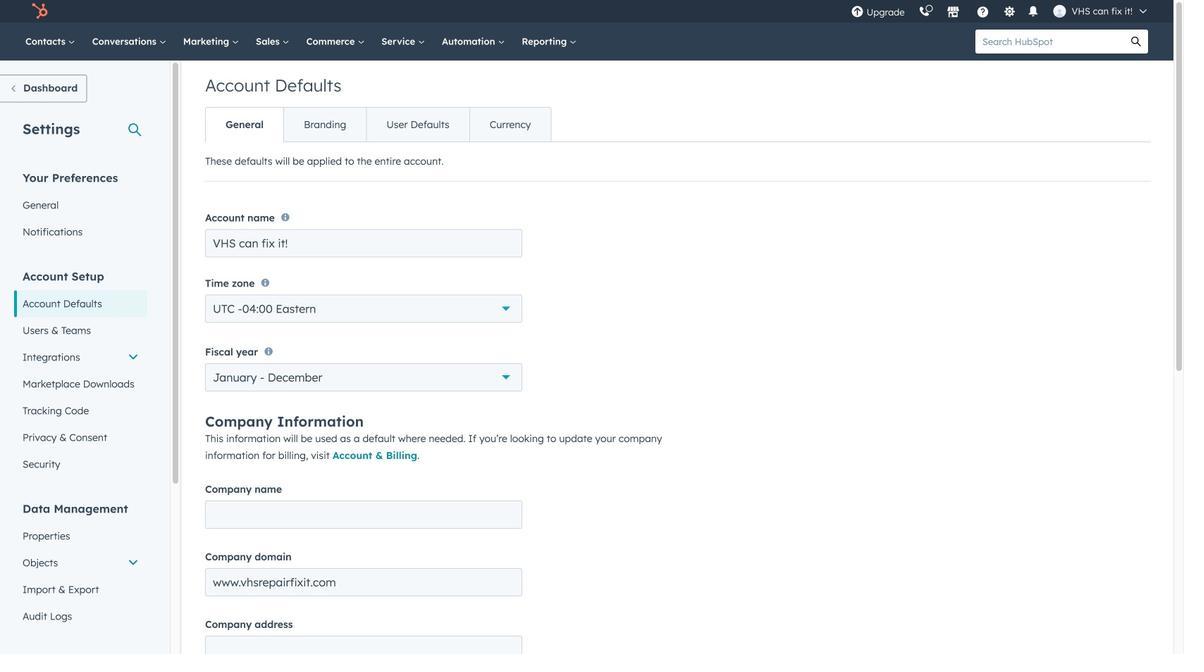 Task type: vqa. For each thing, say whether or not it's contained in the screenshot.
Marketplaces image
yes



Task type: describe. For each thing, give the bounding box(es) containing it.
terry turtle image
[[1053, 5, 1066, 18]]

your preferences element
[[14, 170, 147, 246]]

data management element
[[14, 501, 147, 630]]



Task type: locate. For each thing, give the bounding box(es) containing it.
menu
[[844, 0, 1157, 23]]

Search HubSpot search field
[[975, 30, 1124, 54]]

None text field
[[205, 229, 522, 257], [205, 501, 522, 529], [205, 636, 522, 655], [205, 229, 522, 257], [205, 501, 522, 529], [205, 636, 522, 655]]

navigation
[[205, 107, 551, 142]]

marketplaces image
[[947, 6, 960, 19]]

None text field
[[205, 569, 522, 597]]

account setup element
[[14, 269, 147, 478]]



